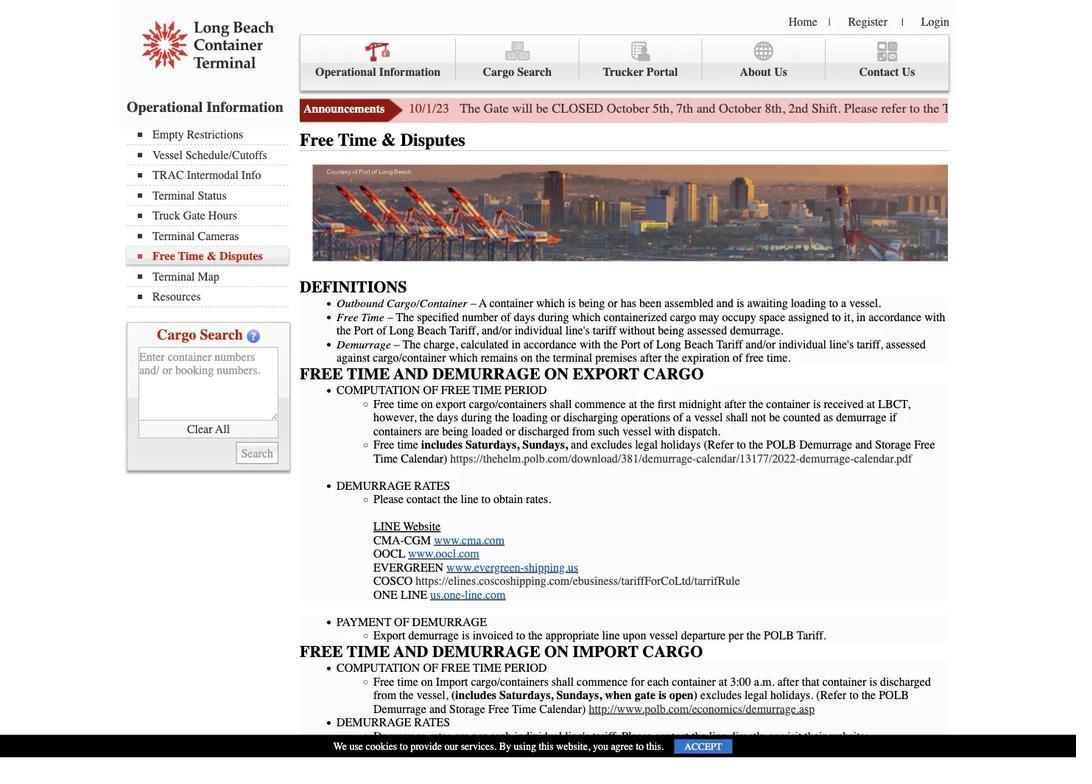 Task type: locate. For each thing, give the bounding box(es) containing it.
3 time from the top
[[397, 675, 418, 689]]

provide
[[411, 741, 442, 752]]

during up free time includes saturdays, sundays,
[[461, 411, 492, 424]]

time for free time on import cargo/containers shall commence for each container at 3:00 a.m. after that container is discharged from the vessel,
[[397, 675, 418, 689]]

legal left holidays.
[[745, 689, 768, 702]]

1 vertical spatial polb
[[764, 629, 794, 642]]

cargo up free time on import cargo/containers shall commence for each container at 3:00 a.m. after that container is discharged from the vessel,
[[643, 642, 703, 661]]

| right the home link
[[829, 16, 831, 28]]

is inside 'free time on export cargo/containers shall commence at the first midnight after the container is received at lbct, however, the days during the loading or discharging operations of a vessel shall not be counted as demurrage if containers are being loaded or discharged from such vessel with dispatch.'
[[813, 397, 821, 411]]

of inside "payment of demurrage export demurrage is invoiced to the appropriate line upon vessel departure per the polb tariff. free time and demurrage on import cargo"
[[394, 615, 409, 629]]

of inside 'free time on export cargo/containers shall commence at the first midnight after the container is received at lbct, however, the days during the loading or discharging operations of a vessel shall not be counted as demurrage if containers are being loaded or discharged from such vessel with dispatch.'
[[673, 411, 683, 424]]

free down the definitions​
[[337, 310, 359, 324]]

1 vertical spatial a
[[686, 411, 691, 424]]

loading right space
[[791, 297, 826, 310]]

1 horizontal spatial after
[[725, 397, 746, 411]]

demurrage inside and excludes legal holidays (refer to the polb demurrage and storage free time calendar)
[[800, 438, 853, 452]]

2 vertical spatial the
[[403, 337, 421, 351]]

about us
[[740, 65, 788, 79]]

using
[[514, 741, 536, 752]]

time inside "payment of demurrage export demurrage is invoiced to the appropriate line upon vessel departure per the polb tariff. free time and demurrage on import cargo"
[[347, 642, 390, 661]]

after
[[640, 351, 662, 365], [725, 397, 746, 411], [778, 675, 799, 689]]

sundays, down discharging
[[523, 438, 568, 452]]

0 vertical spatial demurrage rates
[[337, 479, 450, 493]]

and inside excludes legal holidays. (refer to the polb demurrage and storage free time calendar)
[[430, 702, 447, 716]]

1 horizontal spatial storage
[[875, 438, 911, 452]]

1 horizontal spatial october
[[719, 101, 762, 116]]

october
[[607, 101, 650, 116], [719, 101, 762, 116]]

storage inside and excludes legal holidays (refer to the polb demurrage and storage free time calendar)
[[875, 438, 911, 452]]

demurrage inside 'free time on export cargo/containers shall commence at the first midnight after the container is received at lbct, however, the days during the loading or discharging operations of a vessel shall not be counted as demurrage if containers are being loaded or discharged from such vessel with dispatch.'
[[836, 411, 887, 424]]

https://elines.coscoshipping.com/ebusiness/tariffforcoltd/tarrifrule link
[[416, 574, 740, 588]]

cargo/containers inside 'free time on export cargo/containers shall commence at the first midnight after the container is received at lbct, however, the days during the loading or discharging operations of a vessel shall not be counted as demurrage if containers are being loaded or discharged from such vessel with dispatch.'
[[469, 397, 547, 411]]

commence inside 'free time on export cargo/containers shall commence at the first midnight after the container is received at lbct, however, the days during the loading or discharging operations of a vessel shall not be counted as demurrage if containers are being loaded or discharged from such vessel with dispatch.'
[[575, 397, 626, 411]]

the left charge,
[[403, 337, 421, 351]]

calculated
[[461, 337, 509, 351]]

this.
[[647, 741, 664, 752]]

the for charge,
[[403, 337, 421, 351]]

1 on from the top
[[545, 365, 569, 383]]

0 vertical spatial truck
[[943, 101, 974, 116]]

web
[[1041, 101, 1064, 116]]

a.m.
[[754, 675, 775, 689]]

1 vertical spatial are
[[455, 729, 469, 743]]

computation up however,
[[337, 383, 420, 397]]

0 horizontal spatial per
[[472, 729, 487, 743]]

accept
[[685, 741, 722, 752]]

calendar/13177/2022-
[[697, 452, 800, 465]]

1 period from the top
[[505, 383, 547, 397]]

the up the "against"
[[337, 324, 351, 337]]

1 horizontal spatial which
[[536, 297, 565, 310]]

time up the map
[[178, 249, 204, 263]]

2 horizontal spatial being
[[658, 324, 684, 337]]

0 horizontal spatial disputes
[[220, 249, 263, 263]]

us.one-
[[431, 588, 465, 602]]

1 vertical spatial being
[[658, 324, 684, 337]]

www.oocl.com
[[408, 547, 479, 561]]

terminal
[[553, 351, 592, 365]]

shall inside free time on import cargo/containers shall commence for each container at 3:00 a.m. after that container is discharged from the vessel,
[[552, 675, 574, 689]]

closed
[[552, 101, 604, 116]]

will
[[512, 101, 533, 116]]

– inside – the specified number of days during which containerized cargo may occupy space assigned to it, in accordance with the port of long beach tariff, and/or individual line's tariff without being assessed demurrage.
[[387, 310, 393, 324]]

terminal status link
[[138, 189, 289, 202]]

0 horizontal spatial excludes
[[591, 438, 632, 452]]

– left charge,
[[394, 337, 400, 351]]

– right free time
[[387, 310, 393, 324]]

commence inside free time on import cargo/containers shall commence for each container at 3:00 a.m. after that container is discharged from the vessel,
[[577, 675, 628, 689]]

assessed up expiration
[[687, 324, 727, 337]]

per inside "payment of demurrage export demurrage is invoiced to the appropriate line upon vessel departure per the polb tariff. free time and demurrage on import cargo"
[[729, 629, 744, 642]]

resources
[[153, 290, 201, 304]]

received
[[824, 397, 864, 411]]

commence down import
[[577, 675, 628, 689]]

container right a
[[490, 297, 533, 310]]

the inside – the specified number of days during which containerized cargo may occupy space assigned to it, in accordance with the port of long beach tariff, and/or individual line's tariff without being assessed demurrage.
[[337, 324, 351, 337]]

the left terminal
[[536, 351, 550, 365]]

home
[[789, 15, 818, 28]]

at left 3:00
[[719, 675, 728, 689]]

0 vertical spatial and
[[394, 365, 428, 383]]

saturdays, right includes
[[466, 438, 520, 452]]

time down payment
[[347, 642, 390, 661]]

each inside free time on import cargo/containers shall commence for each container at 3:00 a.m. after that container is discharged from the vessel,
[[648, 675, 669, 689]]

loading inside definitions​ outbound cargo/container – a container which is being or has been assembled and is awaiting loading to a vessel.
[[791, 297, 826, 310]]

contact us
[[859, 65, 915, 79]]

0 vertical spatial are
[[425, 424, 439, 438]]

0 horizontal spatial |
[[829, 16, 831, 28]]

0 vertical spatial per
[[729, 629, 744, 642]]

operational up announcements in the left of the page
[[315, 65, 376, 79]]

saturdays, up using
[[500, 689, 554, 702]]

0 horizontal spatial (refer
[[704, 438, 734, 452]]

0 horizontal spatial cargo search
[[157, 326, 243, 343]]

1 vertical spatial loading
[[513, 411, 548, 424]]

vessel up "holidays"
[[694, 411, 723, 424]]

period inside free time and demurrage on export cargo computation of free time period
[[505, 383, 547, 397]]

calendar) inside and excludes legal holidays (refer to the polb demurrage and storage free time calendar)
[[401, 452, 447, 465]]

legal inside and excludes legal holidays (refer to the polb demurrage and storage free time calendar)
[[635, 438, 658, 452]]

10/1/23
[[409, 101, 449, 116]]

1 horizontal spatial truck
[[943, 101, 974, 116]]

disputes down cameras
[[220, 249, 263, 263]]

import
[[573, 642, 639, 661]]

demurrage rates
[[337, 479, 450, 493], [337, 716, 450, 729]]

are right rates
[[455, 729, 469, 743]]

after left that
[[778, 675, 799, 689]]

2 and from the top
[[394, 642, 428, 661]]

holidays
[[661, 438, 701, 452]]

1 horizontal spatial and/or
[[746, 337, 776, 351]]

the for specified
[[396, 310, 414, 324]]

after inside 'free time on export cargo/containers shall commence at the first midnight after the container is received at lbct, however, the days during the loading or discharging operations of a vessel shall not be counted as demurrage if containers are being loaded or discharged from such vessel with dispatch.'
[[725, 397, 746, 411]]

time
[[347, 365, 390, 383], [473, 383, 502, 397], [347, 642, 390, 661], [473, 661, 502, 675]]

invoiced
[[473, 629, 513, 642]]

cargo/containers down invoiced
[[471, 675, 549, 689]]

from
[[572, 424, 595, 438], [374, 689, 396, 702]]

and up rates
[[430, 702, 447, 716]]

2 rates from the top
[[414, 716, 450, 729]]

the inside – the specified number of days during which containerized cargo may occupy space assigned to it, in accordance with the port of long beach tariff, and/or individual line's tariff without being assessed demurrage.
[[396, 310, 414, 324]]

vessel
[[694, 411, 723, 424], [623, 424, 652, 438], [650, 629, 678, 642]]

1 vertical spatial in
[[512, 337, 521, 351]]

login
[[922, 15, 950, 28]]

0 vertical spatial a
[[841, 297, 847, 310]]

and/or
[[482, 324, 512, 337], [746, 337, 776, 351]]

1 computation from the top
[[337, 383, 420, 397]]

free
[[300, 365, 343, 383], [441, 383, 470, 397], [300, 642, 343, 661], [441, 661, 470, 675]]

1 vertical spatial line
[[401, 588, 428, 602]]

time for free time includes saturdays, sundays,
[[397, 438, 418, 452]]

2 time from the top
[[397, 438, 418, 452]]

our
[[445, 741, 458, 752]]

line left the upon
[[602, 629, 620, 642]]

line's left tariff
[[566, 324, 590, 337]]

0 horizontal spatial be
[[536, 101, 549, 116]]

time up using
[[512, 702, 537, 716]]

gate inside empty restrictions vessel schedule/cutoffs trac intermodal info terminal status truck gate hours terminal cameras free time & disputes terminal map resources
[[183, 209, 205, 223]]

in right calculated
[[512, 337, 521, 351]]

vessel schedule/cutoffs link
[[138, 148, 289, 162]]

1 horizontal spatial accordance
[[869, 310, 922, 324]]

free up we use cookies to provide our services. by using this website, you agree to this.
[[488, 702, 509, 716]]

0 vertical spatial rates
[[414, 479, 450, 493]]

time down remains
[[473, 383, 502, 397]]

0 vertical spatial loading
[[791, 297, 826, 310]]

1 horizontal spatial with
[[655, 424, 675, 438]]

0 horizontal spatial from
[[374, 689, 396, 702]]

all
[[215, 422, 230, 436]]

0 horizontal spatial calendar)
[[401, 452, 447, 465]]

1 vertical spatial demurrage rates
[[337, 716, 450, 729]]

october left '8th,'
[[719, 101, 762, 116]]

1 horizontal spatial during
[[538, 310, 569, 324]]

cargo up first
[[644, 365, 704, 383]]

1 vertical spatial calendar)
[[540, 702, 586, 716]]

line's inside – the specified number of days during which containerized cargo may occupy space assigned to it, in accordance with the port of long beach tariff, and/or individual line's tariff without being assessed demurrage.
[[566, 324, 590, 337]]

1 horizontal spatial line
[[602, 629, 620, 642]]

register
[[849, 15, 888, 28]]

days inside – the specified number of days during which containerized cargo may occupy space assigned to it, in accordance with the port of long beach tariff, and/or individual line's tariff without being assessed demurrage.
[[514, 310, 535, 324]]

port inside – the charge, calculated in accordance with the port of long beach tariff and/or individual line's tariff, assessed against cargo/container which remains on the terminal premises after the expiration of free time.
[[621, 337, 641, 351]]

free up containers
[[374, 397, 394, 411]]

per right departure
[[729, 629, 744, 642]]

cargo search
[[483, 65, 552, 79], [157, 326, 243, 343]]

the left appropriate
[[528, 629, 543, 642]]

free up resources
[[153, 249, 175, 263]]

long inside – the specified number of days during which containerized cargo may occupy space assigned to it, in accordance with the port of long beach tariff, and/or individual line's tariff without being assessed demurrage.
[[389, 324, 414, 337]]

us right about
[[774, 65, 788, 79]]

1 vertical spatial computation
[[337, 661, 420, 675]]

and down charge,
[[394, 365, 428, 383]]

hours inside empty restrictions vessel schedule/cutoffs trac intermodal info terminal status truck gate hours terminal cameras free time & disputes terminal map resources
[[208, 209, 237, 223]]

1 horizontal spatial menu bar
[[300, 34, 950, 91]]

days
[[514, 310, 535, 324], [437, 411, 459, 424]]

0 vertical spatial calendar)
[[401, 452, 447, 465]]

(refer
[[704, 438, 734, 452], [817, 689, 847, 702]]

0 vertical spatial accordance
[[869, 310, 922, 324]]

the up website:
[[862, 689, 876, 702]]

and inside definitions​ outbound cargo/container – a container which is being or has been assembled and is awaiting loading to a vessel.
[[717, 297, 734, 310]]

demurrage up cma-
[[337, 479, 411, 493]]

(refer inside excludes legal holidays. (refer to the polb demurrage and storage free time calendar)
[[817, 689, 847, 702]]

rates down includes
[[414, 479, 450, 493]]

discharged
[[519, 424, 569, 438], [880, 675, 931, 689]]

on inside free time and demurrage on export cargo computation of free time period
[[545, 365, 569, 383]]

0 horizontal spatial menu bar
[[127, 126, 296, 307]]

on
[[545, 365, 569, 383], [545, 642, 569, 661]]

long inside – the charge, calculated in accordance with the port of long beach tariff and/or individual line's tariff, assessed against cargo/container which remains on the terminal premises after the expiration of free time.
[[656, 337, 681, 351]]

assessed right "tariff,"
[[886, 337, 926, 351]]

– inside – the charge, calculated in accordance with the port of long beach tariff and/or individual line's tariff, assessed against cargo/container which remains on the terminal premises after the expiration of free time.
[[394, 337, 400, 351]]

2 vertical spatial terminal
[[153, 270, 195, 283]]

beach down cargo/container
[[417, 324, 447, 337]]

the
[[460, 101, 481, 116], [396, 310, 414, 324], [403, 337, 421, 351]]

2 vertical spatial being
[[442, 424, 468, 438]]

port down 'outbound' at left
[[354, 324, 374, 337]]

the inside – the charge, calculated in accordance with the port of long beach tariff and/or individual line's tariff, assessed against cargo/container which remains on the terminal premises after the expiration of free time.
[[403, 337, 421, 351]]

assessed inside – the specified number of days during which containerized cargo may occupy space assigned to it, in accordance with the port of long beach tariff, and/or individual line's tariff without being assessed demurrage.
[[687, 324, 727, 337]]

operational up empty
[[127, 98, 203, 115]]

1 horizontal spatial assessed
[[886, 337, 926, 351]]

is inside "payment of demurrage export demurrage is invoiced to the appropriate line upon vessel departure per the polb tariff. free time and demurrage on import cargo"
[[462, 629, 470, 642]]

map
[[198, 270, 219, 283]]

0 vertical spatial in
[[857, 310, 866, 324]]

free inside and excludes legal holidays (refer to the polb demurrage and storage free time calendar)
[[914, 438, 935, 452]]

line left "obtain" at the left bottom of page
[[461, 493, 479, 506]]

0 horizontal spatial line
[[461, 493, 479, 506]]

on inside free time on import cargo/containers shall commence for each container at 3:00 a.m. after that container is discharged from the vessel,
[[421, 675, 433, 689]]

on right remains
[[521, 351, 533, 365]]

2 demurrage rates from the top
[[337, 716, 450, 729]]

truck down trac
[[153, 209, 180, 223]]

0 vertical spatial during
[[538, 310, 569, 324]]

container inside definitions​ outbound cargo/container – a container which is being or has been assembled and is awaiting loading to a vessel.
[[490, 297, 533, 310]]

calendar) up website,
[[540, 702, 586, 716]]

0 horizontal spatial at
[[629, 397, 637, 411]]

1 horizontal spatial disputes
[[401, 130, 465, 150]]

the for gate
[[460, 101, 481, 116]]

free right calendar.pdf
[[914, 438, 935, 452]]

0 vertical spatial (refer
[[704, 438, 734, 452]]

of down cargo/container
[[423, 383, 438, 397]]

individual down assigned
[[779, 337, 827, 351]]

1 vertical spatial cargo
[[643, 642, 703, 661]]

polb inside "payment of demurrage export demurrage is invoiced to the appropriate line upon vessel departure per the polb tariff. free time and demurrage on import cargo"
[[764, 629, 794, 642]]

restrictions
[[187, 128, 243, 141]]

and/or inside – the charge, calculated in accordance with the port of long beach tariff and/or individual line's tariff, assessed against cargo/container which remains on the terminal premises after the expiration of free time.
[[746, 337, 776, 351]]

0 vertical spatial information
[[379, 65, 441, 79]]

excludes down discharging
[[591, 438, 632, 452]]

free inside 'free time on export cargo/containers shall commence at the first midnight after the container is received at lbct, however, the days during the loading or discharging operations of a vessel shall not be counted as demurrage if containers are being loaded or discharged from such vessel with dispatch.'
[[374, 397, 394, 411]]

cargo inside "payment of demurrage export demurrage is invoiced to the appropriate line upon vessel departure per the polb tariff. free time and demurrage on import cargo"
[[643, 642, 703, 661]]

line left 'directly'
[[709, 729, 727, 743]]

accordance right remains
[[524, 337, 577, 351]]

0 vertical spatial the
[[460, 101, 481, 116]]

when
[[605, 689, 632, 702]]

demurrage up cookies
[[337, 716, 411, 729]]

terminal down trac
[[153, 189, 195, 202]]

on left export
[[421, 397, 433, 411]]

payment
[[337, 615, 391, 629]]

beach inside – the specified number of days during which containerized cargo may occupy space assigned to it, in accordance with the port of long beach tariff, and/or individual line's tariff without being assessed demurrage.
[[417, 324, 447, 337]]

operational information up empty restrictions link
[[127, 98, 283, 115]]

2 | from the left
[[902, 16, 904, 28]]

0 vertical spatial on
[[521, 351, 533, 365]]

website
[[403, 520, 441, 533]]

assigned
[[789, 310, 829, 324]]

0 vertical spatial after
[[640, 351, 662, 365]]

shall for container
[[552, 675, 574, 689]]

1 horizontal spatial port
[[621, 337, 641, 351]]

is inside free time on import cargo/containers shall commence for each container at 3:00 a.m. after that container is discharged from the vessel,
[[870, 675, 877, 689]]

cargo/containers up loaded
[[469, 397, 547, 411]]

1 vertical spatial please
[[374, 493, 404, 506]]

(refer inside and excludes legal holidays (refer to the polb demurrage and storage free time calendar)
[[704, 438, 734, 452]]

free inside free time on import cargo/containers shall commence for each container at 3:00 a.m. after that container is discharged from the vessel,
[[374, 675, 394, 689]]

on for export
[[421, 397, 433, 411]]

0 vertical spatial contact
[[407, 493, 441, 506]]

of down one
[[394, 615, 409, 629]]

search down resources 'link'
[[200, 326, 243, 343]]

long up cargo/container
[[389, 324, 414, 337]]

trucker portal link
[[579, 39, 703, 80]]

1 horizontal spatial being
[[579, 297, 605, 310]]

0 horizontal spatial days
[[437, 411, 459, 424]]

0 horizontal spatial are
[[425, 424, 439, 438]]

storage down if
[[875, 438, 911, 452]]

demurrage
[[337, 337, 391, 351], [800, 438, 853, 452], [374, 702, 427, 716], [374, 729, 427, 743]]

1 horizontal spatial information
[[379, 65, 441, 79]]

us right contact
[[902, 65, 915, 79]]

– for charge,
[[394, 337, 400, 351]]

operational
[[315, 65, 376, 79], [127, 98, 203, 115]]

1 horizontal spatial days
[[514, 310, 535, 324]]

gate
[[635, 689, 656, 702]]

loading
[[791, 297, 826, 310], [513, 411, 548, 424]]

operational information link
[[301, 39, 456, 80]]

vessel right such
[[623, 424, 652, 438]]

1 time from the top
[[397, 397, 418, 411]]

obtain
[[494, 493, 523, 506]]

None submit
[[236, 442, 279, 464]]

excludes inside excludes legal holidays. (refer to the polb demurrage and storage free time calendar)
[[701, 689, 742, 702]]

time left import
[[397, 675, 418, 689]]

0 horizontal spatial operational information
[[127, 98, 283, 115]]

&
[[381, 130, 396, 150], [207, 249, 217, 263]]

legal inside excludes legal holidays. (refer to the polb demurrage and storage free time calendar)
[[745, 689, 768, 702]]

export
[[573, 365, 640, 383]]

discharging
[[564, 411, 618, 424]]

intermodal
[[187, 168, 239, 182]]

premises
[[595, 351, 637, 365]]

2 us from the left
[[902, 65, 915, 79]]

home link
[[789, 15, 818, 28]]

1 horizontal spatial demurrage
[[836, 411, 887, 424]]

2 horizontal spatial which
[[572, 310, 601, 324]]

0 horizontal spatial please
[[374, 493, 404, 506]]

or inside definitions​ outbound cargo/container – a container which is being or has been assembled and is awaiting loading to a vessel.
[[608, 297, 618, 310]]

information up restrictions
[[207, 98, 283, 115]]

0 horizontal spatial operational
[[127, 98, 203, 115]]

loaded
[[471, 424, 503, 438]]

sundays,
[[523, 438, 568, 452], [557, 689, 602, 702]]

calendar)
[[401, 452, 447, 465], [540, 702, 586, 716]]

|
[[829, 16, 831, 28], [902, 16, 904, 28]]

0 vertical spatial on
[[545, 365, 569, 383]]

loading right loaded
[[513, 411, 548, 424]]

menu bar
[[300, 34, 950, 91], [127, 126, 296, 307]]

5th,
[[653, 101, 673, 116]]

0 horizontal spatial search
[[200, 326, 243, 343]]

to inside and excludes legal holidays (refer to the polb demurrage and storage free time calendar)
[[737, 438, 746, 452]]

individual up terminal
[[515, 324, 563, 337]]

1 horizontal spatial operational
[[315, 65, 376, 79]]

1 horizontal spatial are
[[455, 729, 469, 743]]

operational information
[[315, 65, 441, 79], [127, 98, 283, 115]]

operational information up announcements in the left of the page
[[315, 65, 441, 79]]

0 horizontal spatial loading
[[513, 411, 548, 424]]

http://www.polb.com/economics/demurrage.asp
[[589, 702, 815, 716]]

1 horizontal spatial in
[[857, 310, 866, 324]]

a right first
[[686, 411, 691, 424]]

demurrage inside excludes legal holidays. (refer to the polb demurrage and storage free time calendar)
[[374, 702, 427, 716]]

time up containers
[[397, 397, 418, 411]]

1 vertical spatial &
[[207, 249, 217, 263]]

1 horizontal spatial excludes
[[701, 689, 742, 702]]

accordance inside – the specified number of days during which containerized cargo may occupy space assigned to it, in accordance with the port of long beach tariff, and/or individual line's tariff without being assessed demurrage.
[[869, 310, 922, 324]]

1 horizontal spatial at
[[719, 675, 728, 689]]

cargo down resources
[[157, 326, 196, 343]]

search
[[517, 65, 552, 79], [200, 326, 243, 343]]

without
[[619, 324, 655, 337]]

of for computation of free time period
[[423, 661, 438, 675]]

disputes
[[401, 130, 465, 150], [220, 249, 263, 263]]

storage
[[875, 438, 911, 452], [449, 702, 485, 716]]

0 vertical spatial demurrage
[[836, 411, 887, 424]]

storage down import
[[449, 702, 485, 716]]

with inside 'free time on export cargo/containers shall commence at the first midnight after the container is received at lbct, however, the days during the loading or discharging operations of a vessel shall not be counted as demurrage if containers are being loaded or discharged from such vessel with dispatch.'
[[655, 424, 675, 438]]

gate left "web" on the top of page
[[977, 101, 1002, 116]]

shall for first
[[550, 397, 572, 411]]

1 vertical spatial during
[[461, 411, 492, 424]]

1 vertical spatial menu bar
[[127, 126, 296, 307]]

line down evergreen
[[401, 588, 428, 602]]

after inside free time on import cargo/containers shall commence for each container at 3:00 a.m. after that container is discharged from the vessel,
[[778, 675, 799, 689]]

1 horizontal spatial cargo
[[483, 65, 514, 79]]

time inside free time on import cargo/containers shall commence for each container at 3:00 a.m. after that container is discharged from the vessel,
[[397, 675, 418, 689]]

1 us from the left
[[774, 65, 788, 79]]

of inside free time and demurrage on export cargo computation of free time period
[[423, 383, 438, 397]]

2 vertical spatial after
[[778, 675, 799, 689]]

demurrage
[[836, 411, 887, 424], [409, 629, 459, 642]]

being inside 'free time on export cargo/containers shall commence at the first midnight after the container is received at lbct, however, the days during the loading or discharging operations of a vessel shall not be counted as demurrage if containers are being loaded or discharged from such vessel with dispatch.'
[[442, 424, 468, 438]]

(refer right holidays.
[[817, 689, 847, 702]]

being down assembled at the right of page
[[658, 324, 684, 337]]

time down containers
[[374, 452, 398, 465]]

beach down may
[[684, 337, 714, 351]]

disputes down 10/1/23
[[401, 130, 465, 150]]

1 horizontal spatial search
[[517, 65, 552, 79]]

a left vessel.
[[841, 297, 847, 310]]

2 on from the top
[[545, 642, 569, 661]]

menu bar containing empty restrictions
[[127, 126, 296, 307]]

the left vessel,
[[399, 689, 414, 702]]

period
[[505, 383, 547, 397], [505, 661, 547, 675]]

to inside excludes legal holidays. (refer to the polb demurrage and storage free time calendar)
[[850, 689, 859, 702]]

2 horizontal spatial after
[[778, 675, 799, 689]]

discharged inside free time on import cargo/containers shall commence for each container at 3:00 a.m. after that container is discharged from the vessel,
[[880, 675, 931, 689]]

individual right by
[[515, 729, 562, 743]]

& inside empty restrictions vessel schedule/cutoffs trac intermodal info terminal status truck gate hours terminal cameras free time & disputes terminal map resources
[[207, 249, 217, 263]]

0 vertical spatial cargo search
[[483, 65, 552, 79]]

and
[[394, 365, 428, 383], [394, 642, 428, 661]]

computation of free time period
[[337, 661, 547, 675]]

line
[[461, 493, 479, 506], [602, 629, 620, 642], [709, 729, 727, 743]]

and up vessel,
[[394, 642, 428, 661]]

0 vertical spatial terminal
[[153, 189, 195, 202]]

discharged inside 'free time on export cargo/containers shall commence at the first midnight after the container is received at lbct, however, the days during the loading or discharging operations of a vessel shall not be counted as demurrage if containers are being loaded or discharged from such vessel with dispatch.'
[[519, 424, 569, 438]]

definitions​ outbound cargo/container – a container which is being or has been assembled and is awaiting loading to a vessel.
[[300, 278, 881, 310]]

1 and from the top
[[394, 365, 428, 383]]

excludes
[[591, 438, 632, 452], [701, 689, 742, 702]]

to inside definitions​ outbound cargo/container – a container which is being or has been assembled and is awaiting loading to a vessel.
[[829, 297, 839, 310]]

1 horizontal spatial operational information
[[315, 65, 441, 79]]

terminal map link
[[138, 270, 289, 283]]

after down without
[[640, 351, 662, 365]]

1 horizontal spatial per
[[729, 629, 744, 642]]



Task type: describe. For each thing, give the bounding box(es) containing it.
computation inside free time and demurrage on export cargo computation of free time period
[[337, 383, 420, 397]]

rates.
[[526, 493, 551, 506]]

cargo search link
[[456, 39, 579, 80]]

evergreen
[[374, 561, 444, 574]]

services.
[[461, 741, 497, 752]]

0 vertical spatial line
[[374, 520, 400, 533]]

2 horizontal spatial gate
[[977, 101, 1002, 116]]

the right refer
[[924, 101, 940, 116]]

schedule/cutoffs
[[186, 148, 267, 162]]

time up however,
[[347, 365, 390, 383]]

such
[[598, 424, 620, 438]]

line website cma-cgm www.cma.com oocl www.oocl.com evergreen www.evergreen-shipping.us cosco https://elines.coscoshipping.com/ebusiness/tariffforcoltd/tarrifrule one line us.one-line.com
[[374, 520, 740, 602]]

trucker
[[603, 65, 644, 79]]

occupy
[[722, 310, 757, 324]]

remains
[[481, 351, 518, 365]]

the inside excludes legal holidays. (refer to the polb demurrage and storage free time calendar)
[[862, 689, 876, 702]]

in inside – the specified number of days during which containerized cargo may occupy space assigned to it, in accordance with the port of long beach tariff, and/or individual line's tariff without being assessed demurrage.
[[857, 310, 866, 324]]

the left export
[[420, 411, 434, 424]]

2 horizontal spatial at
[[867, 397, 875, 411]]

website:
[[829, 729, 869, 743]]

time.
[[767, 351, 791, 365]]

at inside free time on import cargo/containers shall commence for each container at 3:00 a.m. after that container is discharged from the vessel,
[[719, 675, 728, 689]]

being inside definitions​ outbound cargo/container – a container which is being or has been assembled and is awaiting loading to a vessel.
[[579, 297, 605, 310]]

– for specified
[[387, 310, 393, 324]]

pa
[[1067, 101, 1076, 116]]

free time & disputes link
[[138, 249, 289, 263]]

from inside free time on import cargo/containers shall commence for each container at 3:00 a.m. after that container is discharged from the vessel,
[[374, 689, 396, 702]]

0 horizontal spatial contact
[[407, 493, 441, 506]]

2nd
[[789, 101, 809, 116]]

clear all
[[187, 422, 230, 436]]

demurrage down free time
[[337, 337, 391, 351]]

loading inside 'free time on export cargo/containers shall commence at the first midnight after the container is received at lbct, however, the days during the loading or discharging operations of a vessel shall not be counted as demurrage if containers are being loaded or discharged from such vessel with dispatch.'
[[513, 411, 548, 424]]

the inside and excludes legal holidays (refer to the polb demurrage and storage free time calendar)
[[749, 438, 764, 452]]

free inside empty restrictions vessel schedule/cutoffs trac intermodal info terminal status truck gate hours terminal cameras free time & disputes terminal map resources
[[153, 249, 175, 263]]

1 vertical spatial per
[[472, 729, 487, 743]]

about
[[740, 65, 772, 79]]

number
[[462, 310, 498, 324]]

container right that
[[823, 675, 867, 689]]

Enter container numbers and/ or booking numbers.  text field
[[139, 347, 279, 421]]

1 vertical spatial saturdays,
[[500, 689, 554, 702]]

us for contact us
[[902, 65, 915, 79]]

of down containerized
[[644, 337, 653, 351]]

time up (includes
[[473, 661, 502, 675]]

https://elines.coscoshipping.com/ebusiness/tariffforcoltd/tarrifrule
[[416, 574, 740, 588]]

their
[[805, 729, 827, 743]]

7th
[[676, 101, 693, 116]]

commence for for
[[577, 675, 628, 689]]

www.oocl.com link
[[408, 547, 479, 561]]

a inside 'free time on export cargo/containers shall commence at the first midnight after the container is received at lbct, however, the days during the loading or discharging operations of a vessel shall not be counted as demurrage if containers are being loaded or discharged from such vessel with dispatch.'
[[686, 411, 691, 424]]

and right 7th
[[697, 101, 716, 116]]

time down the definitions​
[[361, 310, 384, 324]]

time inside and excludes legal holidays (refer to the polb demurrage and storage free time calendar)
[[374, 452, 398, 465]]

1 vertical spatial sundays,
[[557, 689, 602, 702]]

time inside excludes legal holidays. (refer to the polb demurrage and storage free time calendar)
[[512, 702, 537, 716]]

time down announcements in the left of the page
[[338, 130, 377, 150]]

www.evergreen-
[[447, 561, 524, 574]]

been
[[639, 297, 662, 310]]

specified
[[417, 310, 459, 324]]

of right number
[[501, 310, 511, 324]]

information inside operational information link
[[379, 65, 441, 79]]

2 terminal from the top
[[153, 229, 195, 243]]

info
[[242, 168, 261, 182]]

– inside definitions​ outbound cargo/container – a container which is being or has been assembled and is awaiting loading to a vessel.
[[471, 297, 476, 310]]

vessel.
[[850, 297, 881, 310]]

from inside 'free time on export cargo/containers shall commence at the first midnight after the container is received at lbct, however, the days during the loading or discharging operations of a vessel shall not be counted as demurrage if containers are being loaded or discharged from such vessel with dispatch.'
[[572, 424, 595, 438]]

status
[[198, 189, 227, 202]]

free down announcements in the left of the page
[[300, 130, 334, 150]]

or left discharging
[[551, 411, 561, 424]]

port inside – the specified number of days during which containerized cargo may occupy space assigned to it, in accordance with the port of long beach tariff, and/or individual line's tariff without being assessed demurrage.
[[354, 324, 374, 337]]

cargo/containers for export
[[469, 397, 547, 411]]

excludes inside and excludes legal holidays (refer to the polb demurrage and storage free time calendar)
[[591, 438, 632, 452]]

vessel inside "payment of demurrage export demurrage is invoiced to the appropriate line upon vessel departure per the polb tariff. free time and demurrage on import cargo"
[[650, 629, 678, 642]]

the inside free time on import cargo/containers shall commence for each container at 3:00 a.m. after that container is discharged from the vessel,
[[399, 689, 414, 702]]

and/or inside – the specified number of days during which containerized cargo may occupy space assigned to it, in accordance with the port of long beach tariff, and/or individual line's tariff without being assessed demurrage.
[[482, 324, 512, 337]]

to inside "payment of demurrage export demurrage is invoiced to the appropriate line upon vessel departure per the polb tariff. free time and demurrage on import cargo"
[[516, 629, 525, 642]]

free
[[746, 351, 764, 365]]

vessel
[[153, 148, 183, 162]]

contact
[[859, 65, 899, 79]]

rates
[[430, 729, 452, 743]]

cargo/containers for import
[[471, 675, 549, 689]]

truck inside empty restrictions vessel schedule/cutoffs trac intermodal info terminal status truck gate hours terminal cameras free time & disputes terminal map resources
[[153, 209, 180, 223]]

trucker portal
[[603, 65, 678, 79]]

(includes
[[451, 689, 497, 702]]

0 horizontal spatial cargo
[[157, 326, 196, 343]]

2 october from the left
[[719, 101, 762, 116]]

the down free time and demurrage on export cargo computation of free time period
[[495, 411, 510, 424]]

the left expiration
[[665, 351, 679, 365]]

tariff,
[[450, 324, 479, 337]]

line.com
[[465, 588, 506, 602]]

accordance inside – the charge, calculated in accordance with the port of long beach tariff and/or individual line's tariff, assessed against cargo/container which remains on the terminal premises after the expiration of free time.
[[524, 337, 577, 351]]

polb inside and excludes legal holidays (refer to the polb demurrage and storage free time calendar)
[[766, 438, 797, 452]]

1 vertical spatial operational information
[[127, 98, 283, 115]]

of for payment of demurrage export demurrage is invoiced to the appropriate line upon vessel departure per the polb tariff. free time and demurrage on import cargo
[[394, 615, 409, 629]]

we
[[333, 741, 347, 752]]

assessed inside – the charge, calculated in accordance with the port of long beach tariff and/or individual line's tariff, assessed against cargo/container which remains on the terminal premises after the expiration of free time.
[[886, 337, 926, 351]]

the up a.m.
[[747, 629, 761, 642]]

is left 'awaiting'
[[737, 297, 745, 310]]

polb inside excludes legal holidays. (refer to the polb demurrage and storage free time calendar)
[[879, 689, 909, 702]]

midnight
[[679, 397, 722, 411]]

tariff.
[[593, 729, 619, 743]]

expiration
[[682, 351, 730, 365]]

cargo
[[670, 310, 696, 324]]

the up www.cma.com
[[444, 493, 458, 506]]

tariff
[[717, 337, 743, 351]]

definitions​
[[300, 278, 407, 297]]

outbound
[[337, 297, 384, 310]]

days inside 'free time on export cargo/containers shall commence at the first midnight after the container is received at lbct, however, the days during the loading or discharging operations of a vessel shall not be counted as demurrage if containers are being loaded or discharged from such vessel with dispatch.'
[[437, 411, 459, 424]]

be inside 'free time on export cargo/containers shall commence at the first midnight after the container is received at lbct, however, the days during the loading or discharging operations of a vessel shall not be counted as demurrage if containers are being loaded or discharged from such vessel with dispatch.'
[[769, 411, 780, 424]]

line's left you
[[565, 729, 590, 743]]

tariff.
[[797, 629, 826, 642]]

to inside – the specified number of days during which containerized cargo may occupy space assigned to it, in accordance with the port of long beach tariff, and/or individual line's tariff without being assessed demurrage.
[[832, 310, 841, 324]]

or left visit
[[769, 729, 779, 743]]

this
[[539, 741, 554, 752]]

1 terminal from the top
[[153, 189, 195, 202]]

by
[[499, 741, 511, 752]]

shall left not
[[726, 411, 748, 424]]

individual inside – the specified number of days during which containerized cargo may occupy space assigned to it, in accordance with the port of long beach tariff, and/or individual line's tariff without being assessed demurrage.
[[515, 324, 563, 337]]

demurrage inside free time and demurrage on export cargo computation of free time period
[[432, 365, 540, 383]]

1 vertical spatial information
[[207, 98, 283, 115]]

individual inside – the charge, calculated in accordance with the port of long beach tariff and/or individual line's tariff, assessed against cargo/container which remains on the terminal premises after the expiration of free time.
[[779, 337, 827, 351]]

demurrage left rates
[[374, 729, 427, 743]]

is up terminal
[[568, 297, 576, 310]]

we use cookies to provide our services. by using this website, you agree to this.
[[333, 741, 664, 752]]

0 vertical spatial line
[[461, 493, 479, 506]]

3 terminal from the top
[[153, 270, 195, 283]]

2 vertical spatial line
[[709, 729, 727, 743]]

empty restrictions link
[[138, 128, 289, 141]]

the left without
[[604, 337, 618, 351]]

and inside free time and demurrage on export cargo computation of free time period
[[394, 365, 428, 383]]

free down charge,
[[441, 383, 470, 397]]

www.cma.com link
[[434, 533, 505, 547]]

free inside excludes legal holidays. (refer to the polb demurrage and storage free time calendar)
[[488, 702, 509, 716]]

cargo inside menu bar
[[483, 65, 514, 79]]

demurrage up (includes
[[432, 642, 540, 661]]

calendar) inside excludes legal holidays. (refer to the polb demurrage and storage free time calendar)
[[540, 702, 586, 716]]

on inside "payment of demurrage export demurrage is invoiced to the appropriate line upon vessel departure per the polb tariff. free time and demurrage on import cargo"
[[545, 642, 569, 661]]

us for about us
[[774, 65, 788, 79]]

which inside – the charge, calculated in accordance with the port of long beach tariff and/or individual line's tariff, assessed against cargo/container which remains on the terminal premises after the expiration of free time.
[[449, 351, 478, 365]]

time for free time on export cargo/containers shall commence at the first midnight after the container is received at lbct, however, the days during the loading or discharging operations of a vessel shall not be counted as demurrage if containers are being loaded or discharged from such vessel with dispatch.
[[397, 397, 418, 411]]

container inside 'free time on export cargo/containers shall commence at the first midnight after the container is received at lbct, however, the days during the loading or discharging operations of a vessel shall not be counted as demurrage if containers are being loaded or discharged from such vessel with dispatch.'
[[766, 397, 810, 411]]

container up http://www.polb.com/economics/demurrage.asp link
[[672, 675, 716, 689]]

and right demurrage-
[[856, 438, 873, 452]]

please contact the line to obtain rates.
[[374, 493, 551, 506]]

with inside – the charge, calculated in accordance with the port of long beach tariff and/or individual line's tariff, assessed against cargo/container which remains on the terminal premises after the expiration of free time.
[[580, 337, 601, 351]]

is right gate
[[659, 689, 667, 702]]

accept button
[[674, 739, 733, 754]]

commence for at
[[575, 397, 626, 411]]

1 horizontal spatial contact
[[655, 729, 689, 743]]

the down free
[[749, 397, 764, 411]]

truck gate hours link
[[138, 209, 289, 223]]

if
[[890, 411, 897, 424]]

of left free
[[733, 351, 743, 365]]

assembled
[[665, 297, 714, 310]]

0 vertical spatial sundays,
[[523, 438, 568, 452]]

against
[[337, 351, 370, 365]]

1 vertical spatial search
[[200, 326, 243, 343]]

with inside – the specified number of days during which containerized cargo may occupy space assigned to it, in accordance with the port of long beach tariff, and/or individual line's tariff without being assessed demurrage.
[[925, 310, 946, 324]]

includes
[[421, 438, 463, 452]]

the left first
[[640, 397, 655, 411]]

1 demurrage rates from the top
[[337, 479, 450, 493]]

demurrage rates are per each individual line's tariff.  please contact the line directly or visit their website:
[[374, 729, 869, 743]]

on for import
[[421, 675, 433, 689]]

operational inside menu bar
[[315, 65, 376, 79]]

refer
[[882, 101, 907, 116]]

one
[[374, 588, 398, 602]]

1 horizontal spatial hours
[[1006, 101, 1038, 116]]

cgm
[[404, 533, 431, 547]]

being inside – the specified number of days during which containerized cargo may occupy space assigned to it, in accordance with the port of long beach tariff, and/or individual line's tariff without being assessed demurrage.
[[658, 324, 684, 337]]

of down 'outbound' at left
[[377, 324, 386, 337]]

cargo/container
[[373, 351, 446, 365]]

counted
[[783, 411, 821, 424]]

during inside 'free time on export cargo/containers shall commence at the first midnight after the container is received at lbct, however, the days during the loading or discharging operations of a vessel shall not be counted as demurrage if containers are being loaded or discharged from such vessel with dispatch.'
[[461, 411, 492, 424]]

clear
[[187, 422, 213, 436]]

1 | from the left
[[829, 16, 831, 28]]

0 horizontal spatial each
[[490, 729, 512, 743]]

free time includes saturdays, sundays,
[[374, 438, 568, 452]]

1 horizontal spatial gate
[[484, 101, 509, 116]]

2 computation from the top
[[337, 661, 420, 675]]

demurrage down us.one-
[[412, 615, 487, 629]]

the down http://www.polb.com/economics/demurrage.asp link
[[692, 729, 706, 743]]

0 vertical spatial please
[[844, 101, 878, 116]]

2 period from the top
[[505, 661, 547, 675]]

free time & disputes
[[300, 130, 465, 150]]

empty
[[153, 128, 184, 141]]

after inside – the charge, calculated in accordance with the port of long beach tariff and/or individual line's tariff, assessed against cargo/container which remains on the terminal premises after the expiration of free time.
[[640, 351, 662, 365]]

cosco
[[374, 574, 413, 588]]

tariff,
[[857, 337, 883, 351]]

http://www.polb.com/economics/demurrage.asp link
[[589, 702, 815, 716]]

1 vertical spatial cargo search
[[157, 326, 243, 343]]

free up (includes
[[441, 661, 470, 675]]

payment of demurrage export demurrage is invoiced to the appropriate line upon vessel departure per the polb tariff. free time and demurrage on import cargo
[[300, 615, 826, 661]]

a inside definitions​ outbound cargo/container – a container which is being or has been assembled and is awaiting loading to a vessel.
[[841, 297, 847, 310]]

or right loaded
[[506, 424, 516, 438]]

contact us link
[[826, 39, 949, 80]]

1 horizontal spatial &
[[381, 130, 396, 150]]

upon
[[623, 629, 647, 642]]

which inside – the specified number of days during which containerized cargo may occupy space assigned to it, in accordance with the port of long beach tariff, and/or individual line's tariff without being assessed demurrage.
[[572, 310, 601, 324]]

1 rates from the top
[[414, 479, 450, 493]]

free inside "payment of demurrage export demurrage is invoiced to the appropriate line upon vessel departure per the polb tariff. free time and demurrage on import cargo"
[[300, 642, 343, 661]]

0 vertical spatial saturdays,
[[466, 438, 520, 452]]

0 vertical spatial be
[[536, 101, 549, 116]]

cargo inside free time and demurrage on export cargo computation of free time period
[[644, 365, 704, 383]]

disputes inside empty restrictions vessel schedule/cutoffs trac intermodal info terminal status truck gate hours terminal cameras free time & disputes terminal map resources
[[220, 249, 263, 263]]

free time on export cargo/containers shall commence at the first midnight after the container is received at lbct, however, the days during the loading or discharging operations of a vessel shall not be counted as demurrage if containers are being loaded or discharged from such vessel with dispatch.
[[374, 397, 911, 438]]

and inside "payment of demurrage export demurrage is invoiced to the appropriate line upon vessel departure per the polb tariff. free time and demurrage on import cargo"
[[394, 642, 428, 661]]

export
[[374, 629, 406, 642]]

menu bar containing operational information
[[300, 34, 950, 91]]

time inside empty restrictions vessel schedule/cutoffs trac intermodal info terminal status truck gate hours terminal cameras free time & disputes terminal map resources
[[178, 249, 204, 263]]

free down however,
[[374, 438, 394, 452]]

which inside definitions​ outbound cargo/container – a container which is being or has been assembled and is awaiting loading to a vessel.
[[536, 297, 565, 310]]

on inside – the charge, calculated in accordance with the port of long beach tariff and/or individual line's tariff, assessed against cargo/container which remains on the terminal premises after the expiration of free time.
[[521, 351, 533, 365]]

terminal cameras link
[[138, 229, 289, 243]]

free down free time
[[300, 365, 343, 383]]

first
[[658, 397, 676, 411]]

in inside – the charge, calculated in accordance with the port of long beach tariff and/or individual line's tariff, assessed against cargo/container which remains on the terminal premises after the expiration of free time.
[[512, 337, 521, 351]]

1 vertical spatial operational
[[127, 98, 203, 115]]

and down discharging
[[571, 438, 588, 452]]

during inside – the specified number of days during which containerized cargo may occupy space assigned to it, in accordance with the port of long beach tariff, and/or individual line's tariff without being assessed demurrage.
[[538, 310, 569, 324]]

3:00
[[730, 675, 751, 689]]

appropriate
[[546, 629, 599, 642]]

oocl
[[374, 547, 405, 561]]

line's inside – the charge, calculated in accordance with the port of long beach tariff and/or individual line's tariff, assessed against cargo/container which remains on the terminal premises after the expiration of free time.
[[830, 337, 854, 351]]

1 october from the left
[[607, 101, 650, 116]]

free time and demurrage on export cargo computation of free time period
[[300, 365, 704, 397]]

www.evergreen-shipping.us link
[[447, 561, 579, 574]]

1 horizontal spatial please
[[622, 729, 652, 743]]

cargo search inside menu bar
[[483, 65, 552, 79]]

charge,
[[424, 337, 458, 351]]

0 vertical spatial disputes
[[401, 130, 465, 150]]

demurrage inside "payment of demurrage export demurrage is invoiced to the appropriate line upon vessel departure per the polb tariff. free time and demurrage on import cargo"
[[409, 629, 459, 642]]

register link
[[849, 15, 888, 28]]

operational information inside menu bar
[[315, 65, 441, 79]]

awaiting
[[748, 297, 788, 310]]

are inside 'free time on export cargo/containers shall commence at the first midnight after the container is received at lbct, however, the days during the loading or discharging operations of a vessel shall not be counted as demurrage if containers are being loaded or discharged from such vessel with dispatch.'
[[425, 424, 439, 438]]

beach inside – the charge, calculated in accordance with the port of long beach tariff and/or individual line's tariff, assessed against cargo/container which remains on the terminal premises after the expiration of free time.
[[684, 337, 714, 351]]



Task type: vqa. For each thing, say whether or not it's contained in the screenshot.
18:00 in 11/27/2023 18:00
no



